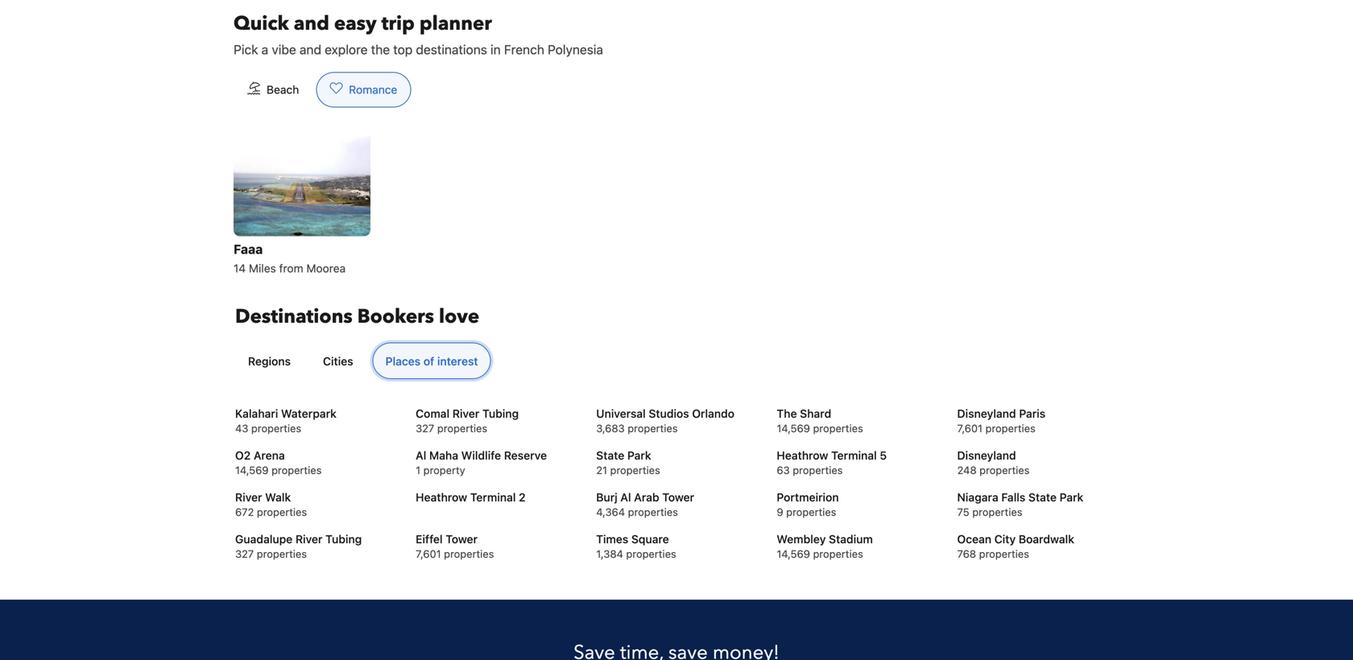 Task type: describe. For each thing, give the bounding box(es) containing it.
heathrow for heathrow terminal 5 63 properties
[[777, 449, 829, 462]]

universal
[[596, 407, 646, 421]]

properties inside ocean city boardwalk 768 properties
[[980, 548, 1030, 560]]

burj al arab tower link
[[596, 490, 757, 506]]

properties inside 'comal river tubing 327 properties'
[[437, 423, 488, 435]]

love
[[439, 304, 480, 331]]

romance
[[349, 83, 398, 96]]

burj
[[596, 491, 618, 504]]

al maha wildlife reserve link
[[416, 448, 577, 464]]

1 vertical spatial and
[[300, 42, 321, 57]]

the
[[777, 407, 797, 421]]

times square link
[[596, 532, 757, 548]]

properties inside universal studios orlando 3,683 properties
[[628, 423, 678, 435]]

4,364
[[596, 506, 625, 518]]

portmeirion link
[[777, 490, 938, 506]]

quick
[[234, 11, 289, 37]]

14,569 for the
[[777, 423, 811, 435]]

faaa
[[234, 242, 263, 257]]

14,569 for o2
[[235, 465, 269, 477]]

beach
[[267, 83, 299, 96]]

7,601 for disneyland paris
[[958, 423, 983, 435]]

river inside river walk 672 properties
[[235, 491, 262, 504]]

0 vertical spatial and
[[294, 11, 330, 37]]

248
[[958, 465, 977, 477]]

planner
[[420, 11, 492, 37]]

beach button
[[234, 72, 313, 108]]

heathrow terminal 2 link
[[416, 490, 577, 506]]

al inside al maha wildlife reserve 1 property
[[416, 449, 427, 462]]

arab
[[634, 491, 660, 504]]

kalahari waterpark 43 properties
[[235, 407, 337, 435]]

romance button
[[316, 72, 411, 108]]

disneyland paris link
[[958, 406, 1118, 422]]

park inside the niagara falls state park 75 properties
[[1060, 491, 1084, 504]]

state inside the state park 21 properties
[[596, 449, 625, 462]]

state inside the niagara falls state park 75 properties
[[1029, 491, 1057, 504]]

easy
[[334, 11, 377, 37]]

properties inside heathrow terminal 5 63 properties
[[793, 465, 843, 477]]

reserve
[[504, 449, 547, 462]]

heathrow for heathrow terminal 2
[[416, 491, 467, 504]]

disneyland for 248
[[958, 449, 1017, 462]]

boardwalk
[[1019, 533, 1075, 546]]

o2
[[235, 449, 251, 462]]

7,601 for eiffel tower
[[416, 548, 441, 560]]

comal river tubing 327 properties
[[416, 407, 519, 435]]

properties inside the niagara falls state park 75 properties
[[973, 506, 1023, 518]]

63
[[777, 465, 790, 477]]

of
[[424, 355, 435, 368]]

city
[[995, 533, 1016, 546]]

places
[[386, 355, 421, 368]]

niagara
[[958, 491, 999, 504]]

river walk link
[[235, 490, 396, 506]]

river for comal
[[453, 407, 480, 421]]

trip
[[382, 11, 415, 37]]

the shard link
[[777, 406, 938, 422]]

places of interest
[[386, 355, 478, 368]]

river walk 672 properties
[[235, 491, 307, 518]]

miles
[[249, 262, 276, 275]]

portmeirion
[[777, 491, 839, 504]]

768
[[958, 548, 977, 560]]

the
[[371, 42, 390, 57]]

properties inside disneyland 248 properties
[[980, 465, 1030, 477]]

comal
[[416, 407, 450, 421]]

in
[[491, 42, 501, 57]]

tower inside burj al arab tower 4,364 properties
[[663, 491, 695, 504]]

ocean city boardwalk link
[[958, 532, 1118, 548]]

river for guadalupe
[[296, 533, 323, 546]]

9
[[777, 506, 784, 518]]

waterpark
[[281, 407, 337, 421]]

5
[[880, 449, 887, 462]]

eiffel
[[416, 533, 443, 546]]

properties inside portmeirion 9 properties
[[787, 506, 837, 518]]

properties inside burj al arab tower 4,364 properties
[[628, 506, 678, 518]]

properties inside river walk 672 properties
[[257, 506, 307, 518]]

from
[[279, 262, 303, 275]]

tab list containing regions
[[229, 343, 1118, 380]]

14,569 for wembley
[[777, 548, 811, 560]]

vibe
[[272, 42, 296, 57]]

polynesia
[[548, 42, 604, 57]]

tower inside eiffel tower 7,601 properties
[[446, 533, 478, 546]]

maha
[[429, 449, 459, 462]]

disneyland paris 7,601 properties
[[958, 407, 1046, 435]]

pick
[[234, 42, 258, 57]]

terminal for 2
[[470, 491, 516, 504]]

properties inside kalahari waterpark 43 properties
[[251, 423, 301, 435]]

327 for guadalupe river tubing
[[235, 548, 254, 560]]

destinations
[[416, 42, 487, 57]]

state park 21 properties
[[596, 449, 661, 477]]

universal studios orlando link
[[596, 406, 757, 422]]

o2 arena 14,569 properties
[[235, 449, 322, 477]]

wembley stadium link
[[777, 532, 938, 548]]

1
[[416, 465, 421, 477]]

o2 arena link
[[235, 448, 396, 464]]

comal river tubing link
[[416, 406, 577, 422]]

guadalupe river tubing link
[[235, 532, 396, 548]]



Task type: locate. For each thing, give the bounding box(es) containing it.
properties down the eiffel tower link
[[444, 548, 494, 560]]

cities
[[323, 355, 353, 368]]

327 down "guadalupe"
[[235, 548, 254, 560]]

properties inside 'guadalupe river tubing 327 properties'
[[257, 548, 307, 560]]

14,569 down wembley
[[777, 548, 811, 560]]

wembley stadium 14,569 properties
[[777, 533, 873, 560]]

properties down city
[[980, 548, 1030, 560]]

disneyland inside disneyland paris 7,601 properties
[[958, 407, 1017, 421]]

regions
[[248, 355, 291, 368]]

river up 672
[[235, 491, 262, 504]]

14
[[234, 262, 246, 275]]

properties inside times square 1,384 properties
[[626, 548, 677, 560]]

terminal left the 5
[[832, 449, 877, 462]]

0 vertical spatial 14,569
[[777, 423, 811, 435]]

1 horizontal spatial river
[[296, 533, 323, 546]]

guadalupe
[[235, 533, 293, 546]]

disneyland up 248
[[958, 449, 1017, 462]]

75
[[958, 506, 970, 518]]

properties down walk
[[257, 506, 307, 518]]

times square 1,384 properties
[[596, 533, 677, 560]]

tubing inside 'guadalupe river tubing 327 properties'
[[326, 533, 362, 546]]

14,569 inside o2 arena 14,569 properties
[[235, 465, 269, 477]]

2 vertical spatial river
[[296, 533, 323, 546]]

guadalupe river tubing 327 properties
[[235, 533, 362, 560]]

2 vertical spatial 14,569
[[777, 548, 811, 560]]

327 for comal river tubing
[[416, 423, 435, 435]]

properties inside eiffel tower 7,601 properties
[[444, 548, 494, 560]]

672
[[235, 506, 254, 518]]

bookers
[[358, 304, 434, 331]]

properties inside wembley stadium 14,569 properties
[[813, 548, 864, 560]]

moorea
[[307, 262, 346, 275]]

falls
[[1002, 491, 1026, 504]]

2 disneyland from the top
[[958, 449, 1017, 462]]

2 horizontal spatial river
[[453, 407, 480, 421]]

shard
[[800, 407, 832, 421]]

tubing for comal river tubing
[[483, 407, 519, 421]]

tower right arab
[[663, 491, 695, 504]]

square
[[632, 533, 669, 546]]

tubing down river walk link
[[326, 533, 362, 546]]

tab list containing beach
[[221, 72, 424, 109]]

french
[[504, 42, 545, 57]]

a
[[262, 42, 268, 57]]

properties down o2 arena link
[[272, 465, 322, 477]]

properties up arab
[[610, 465, 661, 477]]

0 vertical spatial park
[[628, 449, 652, 462]]

0 vertical spatial al
[[416, 449, 427, 462]]

properties inside disneyland paris 7,601 properties
[[986, 423, 1036, 435]]

niagara falls state park link
[[958, 490, 1118, 506]]

tab list down "explore"
[[221, 72, 424, 109]]

1 vertical spatial tubing
[[326, 533, 362, 546]]

disneyland left paris
[[958, 407, 1017, 421]]

tubing up al maha wildlife reserve link
[[483, 407, 519, 421]]

ocean city boardwalk 768 properties
[[958, 533, 1075, 560]]

tower right eiffel
[[446, 533, 478, 546]]

paris
[[1020, 407, 1046, 421]]

1 vertical spatial park
[[1060, 491, 1084, 504]]

0 vertical spatial 7,601
[[958, 423, 983, 435]]

studios
[[649, 407, 689, 421]]

heathrow terminal 2
[[416, 491, 526, 504]]

state right falls
[[1029, 491, 1057, 504]]

properties inside o2 arena 14,569 properties
[[272, 465, 322, 477]]

14,569 down o2 in the left bottom of the page
[[235, 465, 269, 477]]

explore
[[325, 42, 368, 57]]

properties down arab
[[628, 506, 678, 518]]

properties down "the shard" link
[[813, 423, 864, 435]]

river inside 'guadalupe river tubing 327 properties'
[[296, 533, 323, 546]]

and
[[294, 11, 330, 37], [300, 42, 321, 57]]

ocean
[[958, 533, 992, 546]]

tab list
[[221, 72, 424, 109], [229, 343, 1118, 380]]

properties down paris
[[986, 423, 1036, 435]]

327
[[416, 423, 435, 435], [235, 548, 254, 560]]

3,683
[[596, 423, 625, 435]]

park inside the state park 21 properties
[[628, 449, 652, 462]]

universal studios orlando 3,683 properties
[[596, 407, 735, 435]]

river inside 'comal river tubing 327 properties'
[[453, 407, 480, 421]]

portmeirion 9 properties
[[777, 491, 839, 518]]

properties
[[251, 423, 301, 435], [437, 423, 488, 435], [628, 423, 678, 435], [813, 423, 864, 435], [986, 423, 1036, 435], [272, 465, 322, 477], [610, 465, 661, 477], [793, 465, 843, 477], [980, 465, 1030, 477], [257, 506, 307, 518], [628, 506, 678, 518], [787, 506, 837, 518], [973, 506, 1023, 518], [257, 548, 307, 560], [444, 548, 494, 560], [626, 548, 677, 560], [813, 548, 864, 560], [980, 548, 1030, 560]]

0 vertical spatial 327
[[416, 423, 435, 435]]

0 horizontal spatial 7,601
[[416, 548, 441, 560]]

0 vertical spatial tubing
[[483, 407, 519, 421]]

state up "21"
[[596, 449, 625, 462]]

orlando
[[692, 407, 735, 421]]

0 horizontal spatial tubing
[[326, 533, 362, 546]]

park up arab
[[628, 449, 652, 462]]

0 horizontal spatial tower
[[446, 533, 478, 546]]

1 disneyland from the top
[[958, 407, 1017, 421]]

disneyland inside disneyland 248 properties
[[958, 449, 1017, 462]]

terminal for 5
[[832, 449, 877, 462]]

1 vertical spatial tower
[[446, 533, 478, 546]]

eiffel tower 7,601 properties
[[416, 533, 494, 560]]

1 vertical spatial 14,569
[[235, 465, 269, 477]]

and right vibe
[[300, 42, 321, 57]]

1 vertical spatial 7,601
[[416, 548, 441, 560]]

al up '1'
[[416, 449, 427, 462]]

river down river walk link
[[296, 533, 323, 546]]

eiffel tower link
[[416, 532, 577, 548]]

disneyland 248 properties
[[958, 449, 1030, 477]]

kalahari waterpark link
[[235, 406, 396, 422]]

327 inside 'guadalupe river tubing 327 properties'
[[235, 548, 254, 560]]

interest
[[437, 355, 478, 368]]

terminal inside heathrow terminal 5 63 properties
[[832, 449, 877, 462]]

0 vertical spatial tower
[[663, 491, 695, 504]]

properties up falls
[[980, 465, 1030, 477]]

top
[[393, 42, 413, 57]]

kalahari
[[235, 407, 278, 421]]

tubing for guadalupe river tubing
[[326, 533, 362, 546]]

times
[[596, 533, 629, 546]]

properties down "guadalupe"
[[257, 548, 307, 560]]

0 vertical spatial terminal
[[832, 449, 877, 462]]

1 horizontal spatial tubing
[[483, 407, 519, 421]]

0 vertical spatial tab list
[[221, 72, 424, 109]]

terminal
[[832, 449, 877, 462], [470, 491, 516, 504]]

arena
[[254, 449, 285, 462]]

properties down falls
[[973, 506, 1023, 518]]

disneyland link
[[958, 448, 1118, 464]]

1 vertical spatial tab list
[[229, 343, 1118, 380]]

0 horizontal spatial 327
[[235, 548, 254, 560]]

terminal left 2
[[470, 491, 516, 504]]

327 down comal
[[416, 423, 435, 435]]

14,569
[[777, 423, 811, 435], [235, 465, 269, 477], [777, 548, 811, 560]]

1 vertical spatial al
[[621, 491, 631, 504]]

heathrow terminal 5 63 properties
[[777, 449, 887, 477]]

heathrow up 63
[[777, 449, 829, 462]]

327 inside 'comal river tubing 327 properties'
[[416, 423, 435, 435]]

1 vertical spatial terminal
[[470, 491, 516, 504]]

7,601 inside disneyland paris 7,601 properties
[[958, 423, 983, 435]]

tubing inside 'comal river tubing 327 properties'
[[483, 407, 519, 421]]

quick and easy trip planner pick a vibe and explore the top destinations in french polynesia
[[234, 11, 604, 57]]

river right comal
[[453, 407, 480, 421]]

the shard 14,569 properties
[[777, 407, 864, 435]]

0 horizontal spatial terminal
[[470, 491, 516, 504]]

0 vertical spatial state
[[596, 449, 625, 462]]

tubing
[[483, 407, 519, 421], [326, 533, 362, 546]]

2
[[519, 491, 526, 504]]

0 vertical spatial river
[[453, 407, 480, 421]]

heathrow terminal 5 link
[[777, 448, 938, 464]]

tab list up studios
[[229, 343, 1118, 380]]

cities button
[[310, 343, 366, 379]]

14,569 inside wembley stadium 14,569 properties
[[777, 548, 811, 560]]

1 horizontal spatial al
[[621, 491, 631, 504]]

1 vertical spatial 327
[[235, 548, 254, 560]]

niagara falls state park 75 properties
[[958, 491, 1084, 518]]

0 horizontal spatial state
[[596, 449, 625, 462]]

state
[[596, 449, 625, 462], [1029, 491, 1057, 504]]

properties up maha
[[437, 423, 488, 435]]

1 vertical spatial state
[[1029, 491, 1057, 504]]

al right burj
[[621, 491, 631, 504]]

1 horizontal spatial park
[[1060, 491, 1084, 504]]

wildlife
[[462, 449, 501, 462]]

0 vertical spatial disneyland
[[958, 407, 1017, 421]]

disneyland for paris
[[958, 407, 1017, 421]]

21
[[596, 465, 608, 477]]

1 vertical spatial river
[[235, 491, 262, 504]]

and up vibe
[[294, 11, 330, 37]]

river
[[453, 407, 480, 421], [235, 491, 262, 504], [296, 533, 323, 546]]

0 horizontal spatial park
[[628, 449, 652, 462]]

1 horizontal spatial 7,601
[[958, 423, 983, 435]]

7,601
[[958, 423, 983, 435], [416, 548, 441, 560]]

properties down studios
[[628, 423, 678, 435]]

43
[[235, 423, 248, 435]]

1 vertical spatial heathrow
[[416, 491, 467, 504]]

1 horizontal spatial 327
[[416, 423, 435, 435]]

destinations bookers love
[[235, 304, 480, 331]]

al maha wildlife reserve 1 property
[[416, 449, 547, 477]]

properties down portmeirion
[[787, 506, 837, 518]]

0 horizontal spatial heathrow
[[416, 491, 467, 504]]

0 vertical spatial heathrow
[[777, 449, 829, 462]]

1 horizontal spatial terminal
[[832, 449, 877, 462]]

properties up portmeirion
[[793, 465, 843, 477]]

regions button
[[235, 343, 304, 379]]

heathrow
[[777, 449, 829, 462], [416, 491, 467, 504]]

0 horizontal spatial river
[[235, 491, 262, 504]]

heathrow inside heathrow terminal 5 63 properties
[[777, 449, 829, 462]]

14,569 down the
[[777, 423, 811, 435]]

park
[[628, 449, 652, 462], [1060, 491, 1084, 504]]

1 horizontal spatial heathrow
[[777, 449, 829, 462]]

properties down square
[[626, 548, 677, 560]]

7,601 inside eiffel tower 7,601 properties
[[416, 548, 441, 560]]

properties inside the state park 21 properties
[[610, 465, 661, 477]]

wembley
[[777, 533, 826, 546]]

7,601 down eiffel
[[416, 548, 441, 560]]

1 horizontal spatial state
[[1029, 491, 1057, 504]]

0 horizontal spatial al
[[416, 449, 427, 462]]

1 vertical spatial disneyland
[[958, 449, 1017, 462]]

1 horizontal spatial tower
[[663, 491, 695, 504]]

properties down kalahari
[[251, 423, 301, 435]]

properties down stadium
[[813, 548, 864, 560]]

al inside burj al arab tower 4,364 properties
[[621, 491, 631, 504]]

properties inside the shard 14,569 properties
[[813, 423, 864, 435]]

7,601 up disneyland 248 properties
[[958, 423, 983, 435]]

heathrow down property
[[416, 491, 467, 504]]

14,569 inside the shard 14,569 properties
[[777, 423, 811, 435]]

park up boardwalk
[[1060, 491, 1084, 504]]

destinations
[[235, 304, 353, 331]]



Task type: vqa. For each thing, say whether or not it's contained in the screenshot.


